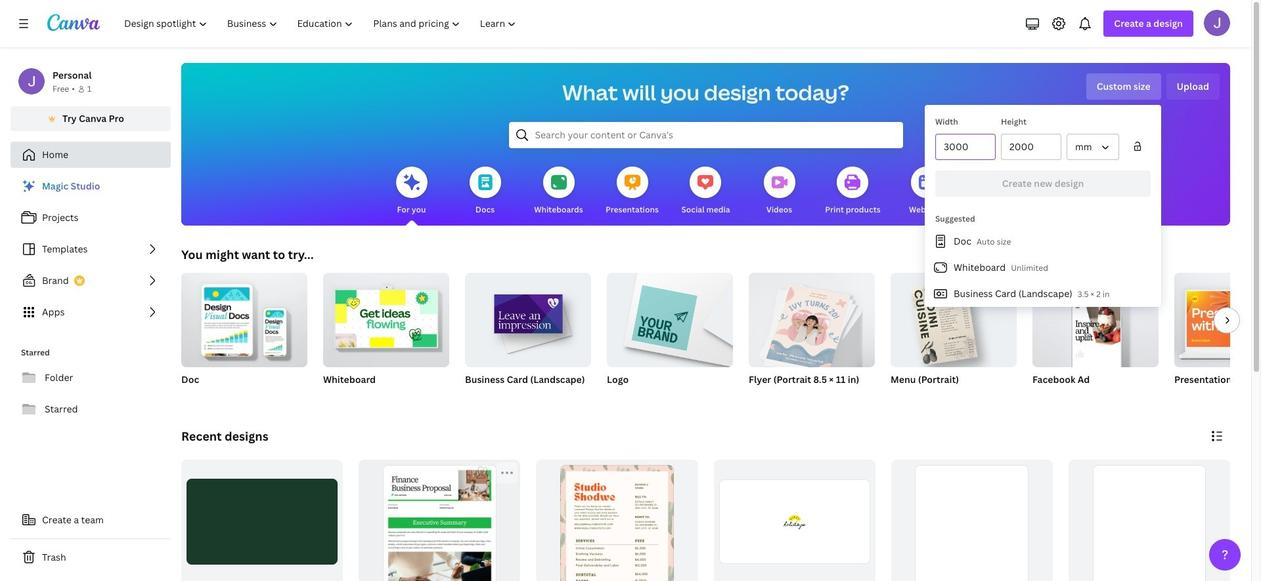 Task type: locate. For each thing, give the bounding box(es) containing it.
None search field
[[509, 122, 903, 148]]

group
[[323, 268, 449, 403], [323, 268, 449, 368], [465, 268, 591, 403], [465, 268, 591, 368], [607, 268, 733, 403], [607, 268, 733, 368], [749, 268, 875, 403], [749, 268, 875, 372], [181, 273, 307, 403], [891, 273, 1017, 403], [891, 273, 1017, 368], [1032, 273, 1159, 403], [1032, 273, 1159, 368], [1174, 273, 1261, 403], [1174, 273, 1261, 368], [359, 460, 520, 582], [536, 460, 698, 582], [714, 460, 875, 582], [891, 460, 1053, 582], [1068, 460, 1230, 582]]

top level navigation element
[[116, 11, 528, 37]]

None number field
[[944, 135, 987, 160], [1009, 135, 1053, 160], [944, 135, 987, 160], [1009, 135, 1053, 160]]

list
[[11, 173, 171, 326], [925, 229, 1161, 307]]

Search search field
[[535, 123, 876, 148]]



Task type: vqa. For each thing, say whether or not it's contained in the screenshot.
the Input field to search for apps search box
no



Task type: describe. For each thing, give the bounding box(es) containing it.
Units: mm button
[[1067, 134, 1119, 160]]

1 horizontal spatial list
[[925, 229, 1161, 307]]

jacob simon image
[[1204, 10, 1230, 36]]

0 horizontal spatial list
[[11, 173, 171, 326]]



